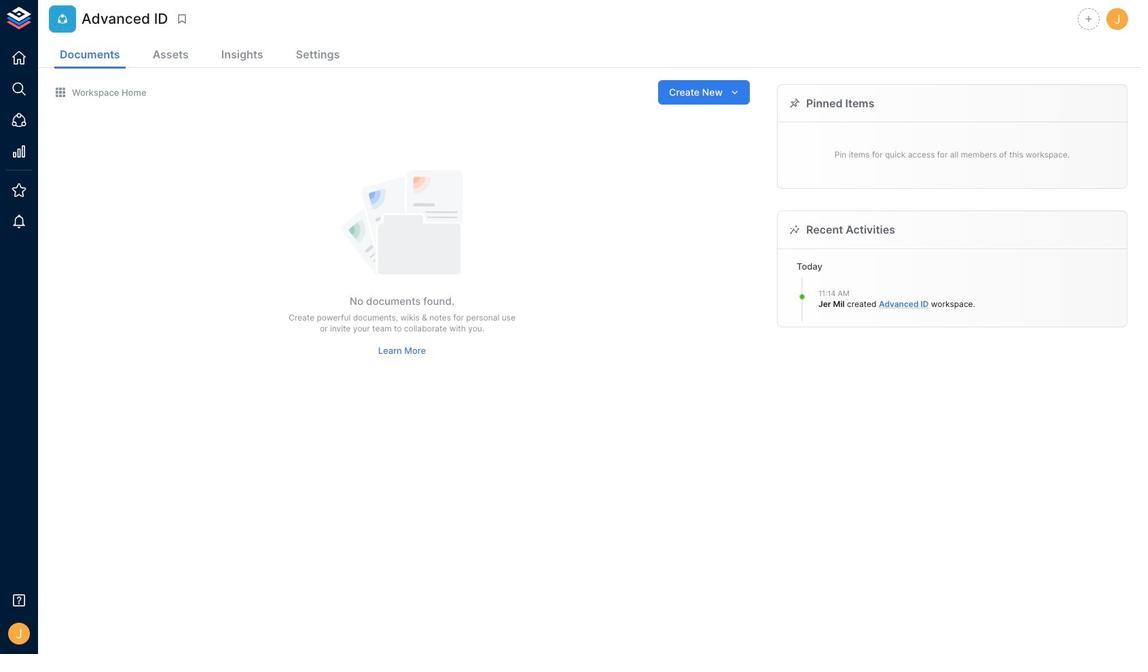 Task type: vqa. For each thing, say whether or not it's contained in the screenshot.
Bookmark icon
yes



Task type: locate. For each thing, give the bounding box(es) containing it.
bookmark image
[[176, 13, 188, 25]]



